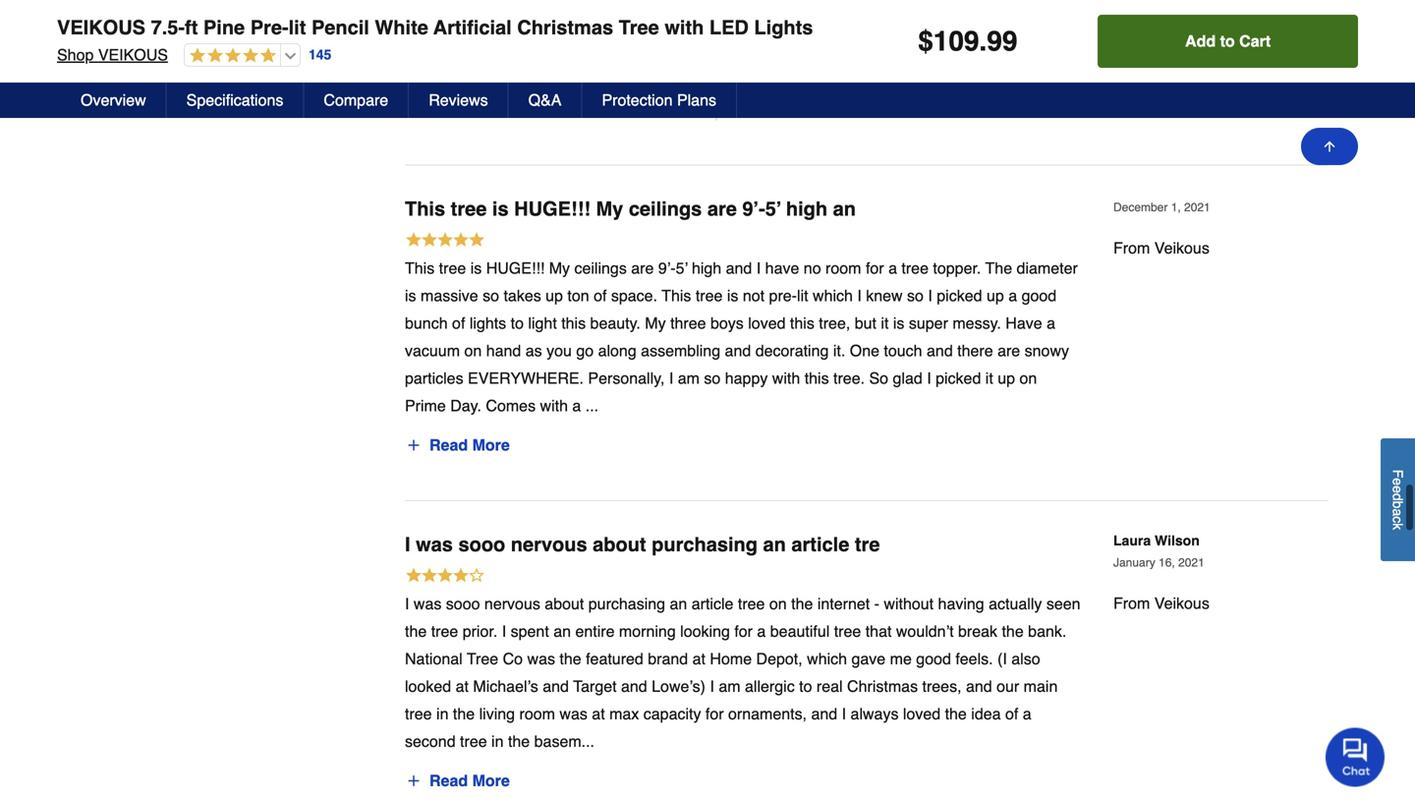 Task type: locate. For each thing, give the bounding box(es) containing it.
2 plus image from the top
[[406, 773, 422, 789]]

4.7 stars image
[[185, 47, 276, 65]]

vacuum
[[405, 341, 460, 360]]

1 vertical spatial are
[[631, 259, 654, 277]]

1 horizontal spatial of
[[594, 286, 607, 305]]

0 vertical spatial it
[[881, 314, 889, 332]]

tree down internet
[[834, 622, 862, 640]]

0 vertical spatial plus image
[[406, 437, 422, 453]]

huge!!! inside this tree is huge!!! my ceilings are 9'-5' high and i have no room for a tree topper. the diameter is massive so takes up ton of space. this tree is not pre-lit which i knew so i picked up a good bunch of lights to light this beauty. my three boys loved this tree, but it is super messy. have a vacuum on hand as you go along assembling and decorating it. one touch and there are snowy particles everywhere. personally, i am so happy with this tree. so glad i picked it up on prime day. comes with a ...
[[486, 259, 545, 277]]

0 vertical spatial tree
[[619, 16, 660, 39]]

featured
[[586, 650, 644, 668]]

of right ton
[[594, 286, 607, 305]]

is
[[493, 197, 509, 220], [471, 259, 482, 277], [405, 286, 416, 305], [727, 286, 739, 305], [894, 314, 905, 332]]

1 read more from the top
[[430, 436, 510, 454]]

assembling
[[641, 341, 721, 360]]

5' for and
[[676, 259, 688, 277]]

read more button down second
[[405, 765, 511, 797]]

2 vertical spatial at
[[592, 705, 605, 723]]

from veikous down 16,
[[1114, 594, 1210, 612]]

capacity
[[644, 705, 701, 723]]

good down diameter
[[1022, 286, 1057, 305]]

sooo for i was sooo nervous about purchasing an article tree on the internet - without having actually seen the tree prior. i spent an entire morning looking for a beautiful tree that wouldn't break the bank. national tree co was the featured brand at home depot, which gave me good feels. (i also looked at michael's and target and lowe's) i am allergic to real christmas trees, and our main tree in the living room was at max capacity for ornaments, and i always loved the idea of a second tree in the basem...
[[446, 595, 480, 613]]

i left have
[[757, 259, 761, 277]]

veikous down 16,
[[1155, 594, 1210, 612]]

0 vertical spatial am
[[678, 369, 700, 387]]

2 more from the top
[[473, 772, 510, 790]]

2021 inside laura wilson january 16, 2021
[[1179, 556, 1205, 570]]

article inside i was sooo nervous about purchasing an article tree on the internet - without having actually seen the tree prior. i spent an entire morning looking for a beautiful tree that wouldn't break the bank. national tree co was the featured brand at home depot, which gave me good feels. (i also looked at michael's and target and lowe's) i am allergic to real christmas trees, and our main tree in the living room was at max capacity for ornaments, and i always loved the idea of a second tree in the basem...
[[692, 595, 734, 613]]

read more button
[[405, 429, 511, 461], [405, 765, 511, 797]]

.
[[980, 26, 987, 57]]

0 vertical spatial article
[[792, 533, 850, 556]]

good inside i was sooo nervous about purchasing an article tree on the internet - without having actually seen the tree prior. i spent an entire morning looking for a beautiful tree that wouldn't break the bank. national tree co was the featured brand at home depot, which gave me good feels. (i also looked at michael's and target and lowe's) i am allergic to real christmas trees, and our main tree in the living room was at max capacity for ornaments, and i always loved the idea of a second tree in the basem...
[[917, 650, 952, 668]]

it right but
[[881, 314, 889, 332]]

1 more from the top
[[473, 436, 510, 454]]

a up "knew" on the top right of the page
[[889, 259, 898, 277]]

ft
[[185, 16, 198, 39]]

1 vertical spatial loved
[[903, 705, 941, 723]]

2 vertical spatial are
[[998, 341, 1021, 360]]

internet
[[818, 595, 870, 613]]

1 vertical spatial high
[[692, 259, 722, 277]]

1 vertical spatial more
[[473, 772, 510, 790]]

picked down 'topper.'
[[937, 286, 983, 305]]

at
[[693, 650, 706, 668], [456, 677, 469, 695], [592, 705, 605, 723]]

my
[[596, 197, 624, 220], [549, 259, 570, 277], [645, 314, 666, 332]]

0 vertical spatial good
[[1022, 286, 1057, 305]]

room inside this tree is huge!!! my ceilings are 9'-5' high and i have no room for a tree topper. the diameter is massive so takes up ton of space. this tree is not pre-lit which i knew so i picked up a good bunch of lights to light this beauty. my three boys loved this tree, but it is super messy. have a vacuum on hand as you go along assembling and decorating it. one touch and there are snowy particles everywhere. personally, i am so happy with this tree. so glad i picked it up on prime day. comes with a ...
[[826, 259, 862, 277]]

0 vertical spatial this
[[405, 197, 446, 220]]

plans
[[677, 91, 717, 109]]

to inside "add to cart" 'button'
[[1221, 32, 1236, 50]]

1 vertical spatial from veikous
[[1114, 594, 1210, 612]]

veikous
[[1155, 239, 1210, 257], [1155, 594, 1210, 612]]

this up 'decorating'
[[790, 314, 815, 332]]

1 vertical spatial my
[[549, 259, 570, 277]]

and up happy at the top
[[725, 341, 751, 360]]

1 horizontal spatial it
[[986, 369, 994, 387]]

1
[[620, 94, 629, 112]]

0 vertical spatial with
[[665, 16, 704, 39]]

of right "idea"
[[1006, 705, 1019, 723]]

1 vertical spatial on
[[1020, 369, 1038, 387]]

high up the no
[[786, 197, 828, 220]]

1 vertical spatial to
[[511, 314, 524, 332]]

to left real
[[799, 677, 813, 695]]

having
[[939, 595, 985, 613]]

1 vertical spatial huge!!!
[[486, 259, 545, 277]]

for up home
[[735, 622, 753, 640]]

huge!!! for this tree is huge!!! my ceilings are 9'-5' high and i have no room for a tree topper. the diameter is massive so takes up ton of space. this tree is not pre-lit which i knew so i picked up a good bunch of lights to light this beauty. my three boys loved this tree, but it is super messy. have a vacuum on hand as you go along assembling and decorating it. one touch and there are snowy particles everywhere. personally, i am so happy with this tree. so glad i picked it up on prime day. comes with a ...
[[486, 259, 545, 277]]

article left tre
[[792, 533, 850, 556]]

1 horizontal spatial 5'
[[766, 197, 782, 220]]

high
[[786, 197, 828, 220], [692, 259, 722, 277]]

was this review helpful?
[[405, 100, 565, 115]]

1 vertical spatial purchasing
[[589, 595, 666, 613]]

more for is
[[473, 436, 510, 454]]

0 horizontal spatial article
[[692, 595, 734, 613]]

1 ( from the left
[[615, 94, 620, 112]]

9'- up three
[[659, 259, 676, 277]]

5 stars image
[[405, 230, 486, 251]]

huge!!! up ton
[[514, 197, 591, 220]]

without
[[884, 595, 934, 613]]

diameter
[[1017, 259, 1078, 277]]

report
[[736, 96, 781, 111]]

of down massive
[[452, 314, 465, 332]]

1 horizontal spatial loved
[[903, 705, 941, 723]]

1 ) from the left
[[629, 94, 634, 112]]

0 vertical spatial 9'-
[[743, 197, 766, 220]]

2 read more button from the top
[[405, 765, 511, 797]]

0 horizontal spatial high
[[692, 259, 722, 277]]

to
[[1221, 32, 1236, 50], [511, 314, 524, 332], [799, 677, 813, 695]]

1 read from the top
[[430, 436, 468, 454]]

0 vertical spatial veikous
[[1155, 239, 1210, 257]]

high inside this tree is huge!!! my ceilings are 9'-5' high and i have no room for a tree topper. the diameter is massive so takes up ton of space. this tree is not pre-lit which i knew so i picked up a good bunch of lights to light this beauty. my three boys loved this tree, but it is super messy. have a vacuum on hand as you go along assembling and decorating it. one touch and there are snowy particles everywhere. personally, i am so happy with this tree. so glad i picked it up on prime day. comes with a ...
[[692, 259, 722, 277]]

and up max at the left
[[621, 677, 648, 695]]

nervous
[[511, 533, 588, 556], [485, 595, 541, 613]]

1 vertical spatial in
[[492, 732, 504, 750]]

) for ( 0 )
[[692, 94, 697, 112]]

f e e d b a c k
[[1391, 470, 1406, 530]]

laura wilson january 16, 2021
[[1114, 533, 1205, 570]]

1 vertical spatial from
[[1114, 594, 1151, 612]]

lit
[[289, 16, 306, 39], [797, 286, 809, 305]]

so left happy at the top
[[704, 369, 721, 387]]

0 vertical spatial my
[[596, 197, 624, 220]]

christmas up always
[[848, 677, 918, 695]]

with left led
[[665, 16, 704, 39]]

2 read more from the top
[[430, 772, 510, 790]]

huge!!! for this tree is huge!!! my ceilings are 9'-5' high an
[[514, 197, 591, 220]]

morning
[[619, 622, 676, 640]]

more
[[473, 436, 510, 454], [473, 772, 510, 790]]

) for ( 1 )
[[629, 94, 634, 112]]

it down the there at the top right of page
[[986, 369, 994, 387]]

more down "comes"
[[473, 436, 510, 454]]

tree up "boys"
[[696, 286, 723, 305]]

0 horizontal spatial with
[[540, 397, 568, 415]]

loved inside this tree is huge!!! my ceilings are 9'-5' high and i have no room for a tree topper. the diameter is massive so takes up ton of space. this tree is not pre-lit which i knew so i picked up a good bunch of lights to light this beauty. my three boys loved this tree, but it is super messy. have a vacuum on hand as you go along assembling and decorating it. one touch and there are snowy particles everywhere. personally, i am so happy with this tree. so glad i picked it up on prime day. comes with a ...
[[748, 314, 786, 332]]

(i
[[998, 650, 1008, 668]]

0 vertical spatial sooo
[[459, 533, 506, 556]]

actually
[[989, 595, 1043, 613]]

0 vertical spatial to
[[1221, 32, 1236, 50]]

5' for an
[[766, 197, 782, 220]]

which inside this tree is huge!!! my ceilings are 9'-5' high and i have no room for a tree topper. the diameter is massive so takes up ton of space. this tree is not pre-lit which i knew so i picked up a good bunch of lights to light this beauty. my three boys loved this tree, but it is super messy. have a vacuum on hand as you go along assembling and decorating it. one touch and there are snowy particles everywhere. personally, i am so happy with this tree. so glad i picked it up on prime day. comes with a ...
[[813, 286, 853, 305]]

am down home
[[719, 677, 741, 695]]

arrow up image
[[1322, 139, 1338, 154]]

my up ton
[[549, 259, 570, 277]]

article for tree
[[692, 595, 734, 613]]

0 vertical spatial from veikous
[[1114, 239, 1210, 257]]

on up beautiful
[[770, 595, 787, 613]]

1 vertical spatial for
[[735, 622, 753, 640]]

f e e d b a c k button
[[1381, 438, 1416, 561]]

it
[[881, 314, 889, 332], [986, 369, 994, 387]]

0 horizontal spatial about
[[545, 595, 584, 613]]

1 vertical spatial ceilings
[[575, 259, 627, 277]]

1 horizontal spatial my
[[596, 197, 624, 220]]

chat invite button image
[[1326, 727, 1386, 787]]

i was sooo nervous about purchasing an article tre
[[405, 533, 880, 556]]

$ 109 . 99
[[919, 26, 1018, 57]]

9'- up have
[[743, 197, 766, 220]]

read down second
[[430, 772, 468, 790]]

1 vertical spatial it
[[986, 369, 994, 387]]

entire
[[576, 622, 615, 640]]

the left "idea"
[[945, 705, 967, 723]]

have
[[1006, 314, 1043, 332]]

0 vertical spatial nervous
[[511, 533, 588, 556]]

plus image
[[406, 437, 422, 453], [406, 773, 422, 789]]

the up national
[[405, 622, 427, 640]]

the
[[792, 595, 813, 613], [405, 622, 427, 640], [1002, 622, 1024, 640], [560, 650, 582, 668], [453, 705, 475, 723], [945, 705, 967, 723], [508, 732, 530, 750]]

this for this tree is huge!!! my ceilings are 9'-5' high an
[[405, 197, 446, 220]]

1 vertical spatial this
[[405, 259, 435, 277]]

on inside i was sooo nervous about purchasing an article tree on the internet - without having actually seen the tree prior. i spent an entire morning looking for a beautiful tree that wouldn't break the bank. national tree co was the featured brand at home depot, which gave me good feels. (i also looked at michael's and target and lowe's) i am allergic to real christmas trees, and our main tree in the living room was at max capacity for ornaments, and i always loved the idea of a second tree in the basem...
[[770, 595, 787, 613]]

knew
[[866, 286, 903, 305]]

2 read from the top
[[430, 772, 468, 790]]

to right add
[[1221, 32, 1236, 50]]

break
[[959, 622, 998, 640]]

along
[[598, 341, 637, 360]]

and left target on the bottom left of page
[[543, 677, 569, 695]]

from
[[1114, 239, 1151, 257], [1114, 594, 1151, 612]]

ceilings inside this tree is huge!!! my ceilings are 9'-5' high and i have no room for a tree topper. the diameter is massive so takes up ton of space. this tree is not pre-lit which i knew so i picked up a good bunch of lights to light this beauty. my three boys loved this tree, but it is super messy. have a vacuum on hand as you go along assembling and decorating it. one touch and there are snowy particles everywhere. personally, i am so happy with this tree. so glad i picked it up on prime day. comes with a ...
[[575, 259, 627, 277]]

1 vertical spatial tree
[[467, 650, 499, 668]]

comes
[[486, 397, 536, 415]]

0 vertical spatial read
[[430, 436, 468, 454]]

read down day.
[[430, 436, 468, 454]]

1 horizontal spatial (
[[678, 94, 683, 112]]

1 vertical spatial lit
[[797, 286, 809, 305]]

0 vertical spatial high
[[786, 197, 828, 220]]

purchasing
[[652, 533, 758, 556], [589, 595, 666, 613]]

am down assembling
[[678, 369, 700, 387]]

room right the no
[[826, 259, 862, 277]]

d
[[1391, 493, 1406, 501]]

2 vertical spatial to
[[799, 677, 813, 695]]

huge!!! up the takes
[[486, 259, 545, 277]]

0 vertical spatial read more
[[430, 436, 510, 454]]

0 horizontal spatial at
[[456, 677, 469, 695]]

lowe's)
[[652, 677, 706, 695]]

1 horizontal spatial ceilings
[[629, 197, 702, 220]]

so up lights
[[483, 286, 500, 305]]

0 vertical spatial room
[[826, 259, 862, 277]]

)
[[629, 94, 634, 112], [692, 94, 697, 112]]

1 vertical spatial 5'
[[676, 259, 688, 277]]

about for i was sooo nervous about purchasing an article tree on the internet - without having actually seen the tree prior. i spent an entire morning looking for a beautiful tree that wouldn't break the bank. national tree co was the featured brand at home depot, which gave me good feels. (i also looked at michael's and target and lowe's) i am allergic to real christmas trees, and our main tree in the living room was at max capacity for ornaments, and i always loved the idea of a second tree in the basem...
[[545, 595, 584, 613]]

lit left pencil
[[289, 16, 306, 39]]

0 horizontal spatial in
[[437, 705, 449, 723]]

touch
[[884, 341, 923, 360]]

with
[[665, 16, 704, 39], [773, 369, 801, 387], [540, 397, 568, 415]]

1 horizontal spatial high
[[786, 197, 828, 220]]

1 vertical spatial read more button
[[405, 765, 511, 797]]

0 horizontal spatial 5'
[[676, 259, 688, 277]]

( for 1
[[615, 94, 620, 112]]

at right looked
[[456, 677, 469, 695]]

loved down trees,
[[903, 705, 941, 723]]

at down looking
[[693, 650, 706, 668]]

sooo up 4 stars image
[[459, 533, 506, 556]]

16,
[[1159, 556, 1176, 570]]

1 vertical spatial veikous
[[1155, 594, 1210, 612]]

picked down the there at the top right of page
[[936, 369, 982, 387]]

1 read more button from the top
[[405, 429, 511, 461]]

0 vertical spatial read more button
[[405, 429, 511, 461]]

read for tree
[[430, 436, 468, 454]]

0 vertical spatial for
[[866, 259, 885, 277]]

9'- for and
[[659, 259, 676, 277]]

e up b
[[1391, 486, 1406, 493]]

are for an
[[708, 197, 737, 220]]

high for an
[[786, 197, 828, 220]]

1 vertical spatial with
[[773, 369, 801, 387]]

0 vertical spatial in
[[437, 705, 449, 723]]

about inside i was sooo nervous about purchasing an article tree on the internet - without having actually seen the tree prior. i spent an entire morning looking for a beautiful tree that wouldn't break the bank. national tree co was the featured brand at home depot, which gave me good feels. (i also looked at michael's and target and lowe's) i am allergic to real christmas trees, and our main tree in the living room was at max capacity for ornaments, and i always loved the idea of a second tree in the basem...
[[545, 595, 584, 613]]

prime
[[405, 397, 446, 415]]

1 horizontal spatial so
[[704, 369, 721, 387]]

an
[[833, 197, 856, 220], [763, 533, 786, 556], [670, 595, 688, 613], [554, 622, 571, 640]]

0 horizontal spatial loved
[[748, 314, 786, 332]]

( for 0
[[678, 94, 683, 112]]

loved
[[748, 314, 786, 332], [903, 705, 941, 723]]

day.
[[451, 397, 482, 415]]

with down 'decorating'
[[773, 369, 801, 387]]

sooo inside i was sooo nervous about purchasing an article tree on the internet - without having actually seen the tree prior. i spent an entire morning looking for a beautiful tree that wouldn't break the bank. national tree co was the featured brand at home depot, which gave me good feels. (i also looked at michael's and target and lowe's) i am allergic to real christmas trees, and our main tree in the living room was at max capacity for ornaments, and i always loved the idea of a second tree in the basem...
[[446, 595, 480, 613]]

9'- inside this tree is huge!!! my ceilings are 9'-5' high and i have no room for a tree topper. the diameter is massive so takes up ton of space. this tree is not pre-lit which i knew so i picked up a good bunch of lights to light this beauty. my three boys loved this tree, but it is super messy. have a vacuum on hand as you go along assembling and decorating it. one touch and there are snowy particles everywhere. personally, i am so happy with this tree. so glad i picked it up on prime day. comes with a ...
[[659, 259, 676, 277]]

feels.
[[956, 650, 994, 668]]

lights
[[755, 16, 814, 39]]

purchasing up morning
[[589, 595, 666, 613]]

1 horizontal spatial in
[[492, 732, 504, 750]]

is up bunch
[[405, 286, 416, 305]]

protection
[[602, 91, 673, 109]]

so up super
[[908, 286, 924, 305]]

topper.
[[933, 259, 982, 277]]

this up 5 stars image
[[405, 197, 446, 220]]

1 vertical spatial nervous
[[485, 595, 541, 613]]

0 horizontal spatial it
[[881, 314, 889, 332]]

so
[[483, 286, 500, 305], [908, 286, 924, 305], [704, 369, 721, 387]]

2 vertical spatial for
[[706, 705, 724, 723]]

veikous down 1,
[[1155, 239, 1210, 257]]

2 ) from the left
[[692, 94, 697, 112]]

nervous for i was sooo nervous about purchasing an article tre
[[511, 533, 588, 556]]

1 horizontal spatial to
[[799, 677, 813, 695]]

shop
[[57, 46, 94, 64]]

are for and
[[631, 259, 654, 277]]

purchasing up looking
[[652, 533, 758, 556]]

2 vertical spatial on
[[770, 595, 787, 613]]

0 horizontal spatial tree
[[467, 650, 499, 668]]

messy.
[[953, 314, 1002, 332]]

on down snowy
[[1020, 369, 1038, 387]]

9'- for an
[[743, 197, 766, 220]]

2 horizontal spatial on
[[1020, 369, 1038, 387]]

0 horizontal spatial good
[[917, 650, 952, 668]]

1 vertical spatial at
[[456, 677, 469, 695]]

0 vertical spatial about
[[593, 533, 647, 556]]

gave
[[852, 650, 886, 668]]

this up three
[[662, 286, 692, 305]]

2 horizontal spatial to
[[1221, 32, 1236, 50]]

national
[[405, 650, 463, 668]]

sooo for i was sooo nervous about purchasing an article tre
[[459, 533, 506, 556]]

tree up "knew" on the top right of the page
[[902, 259, 929, 277]]

1 horizontal spatial good
[[1022, 286, 1057, 305]]

1 horizontal spatial on
[[770, 595, 787, 613]]

5' inside this tree is huge!!! my ceilings are 9'-5' high and i have no room for a tree topper. the diameter is massive so takes up ton of space. this tree is not pre-lit which i knew so i picked up a good bunch of lights to light this beauty. my three boys loved this tree, but it is super messy. have a vacuum on hand as you go along assembling and decorating it. one touch and there are snowy particles everywhere. personally, i am so happy with this tree. so glad i picked it up on prime day. comes with a ...
[[676, 259, 688, 277]]

in
[[437, 705, 449, 723], [492, 732, 504, 750]]

personally,
[[588, 369, 665, 387]]

2 horizontal spatial at
[[693, 650, 706, 668]]

109
[[934, 26, 980, 57]]

this right was
[[437, 100, 461, 115]]

5' up three
[[676, 259, 688, 277]]

good up trees,
[[917, 650, 952, 668]]

with left ...
[[540, 397, 568, 415]]

room up basem...
[[520, 705, 555, 723]]

which
[[813, 286, 853, 305], [807, 650, 848, 668]]

veikous down 7.5-
[[98, 46, 168, 64]]

article up looking
[[692, 595, 734, 613]]

ceilings for an
[[629, 197, 702, 220]]

a up depot, on the right of the page
[[758, 622, 766, 640]]

1 horizontal spatial tree
[[619, 16, 660, 39]]

trees,
[[923, 677, 962, 695]]

0 horizontal spatial lit
[[289, 16, 306, 39]]

ceilings for and
[[575, 259, 627, 277]]

1 vertical spatial which
[[807, 650, 848, 668]]

read more
[[430, 436, 510, 454], [430, 772, 510, 790]]

0 vertical spatial 5'
[[766, 197, 782, 220]]

5' up have
[[766, 197, 782, 220]]

am
[[678, 369, 700, 387], [719, 677, 741, 695]]

a up have
[[1009, 286, 1018, 305]]

for up "knew" on the top right of the page
[[866, 259, 885, 277]]

am inside this tree is huge!!! my ceilings are 9'-5' high and i have no room for a tree topper. the diameter is massive so takes up ton of space. this tree is not pre-lit which i knew so i picked up a good bunch of lights to light this beauty. my three boys loved this tree, but it is super messy. have a vacuum on hand as you go along assembling and decorating it. one touch and there are snowy particles everywhere. personally, i am so happy with this tree. so glad i picked it up on prime day. comes with a ...
[[678, 369, 700, 387]]

0 horizontal spatial (
[[615, 94, 620, 112]]

nervous inside i was sooo nervous about purchasing an article tree on the internet - without having actually seen the tree prior. i spent an entire morning looking for a beautiful tree that wouldn't break the bank. national tree co was the featured brand at home depot, which gave me good feels. (i also looked at michael's and target and lowe's) i am allergic to real christmas trees, and our main tree in the living room was at max capacity for ornaments, and i always loved the idea of a second tree in the basem...
[[485, 595, 541, 613]]

in down living on the bottom left of page
[[492, 732, 504, 750]]

takes
[[504, 286, 541, 305]]

pre-
[[250, 16, 289, 39]]

up left ton
[[546, 286, 563, 305]]

allergic
[[745, 677, 795, 695]]

my for this tree is huge!!! my ceilings are 9'-5' high an
[[596, 197, 624, 220]]

this tree is huge!!! my ceilings are 9'-5' high and i have no room for a tree topper. the diameter is massive so takes up ton of space. this tree is not pre-lit which i knew so i picked up a good bunch of lights to light this beauty. my three boys loved this tree, but it is super messy. have a vacuum on hand as you go along assembling and decorating it. one touch and there are snowy particles everywhere. personally, i am so happy with this tree. so glad i picked it up on prime day. comes with a ...
[[405, 259, 1078, 415]]

tree down looked
[[405, 705, 432, 723]]

7.5-
[[151, 16, 185, 39]]

1 vertical spatial read
[[430, 772, 468, 790]]

1 plus image from the top
[[406, 437, 422, 453]]

am inside i was sooo nervous about purchasing an article tree on the internet - without having actually seen the tree prior. i spent an entire morning looking for a beautiful tree that wouldn't break the bank. national tree co was the featured brand at home depot, which gave me good feels. (i also looked at michael's and target and lowe's) i am allergic to real christmas trees, and our main tree in the living room was at max capacity for ornaments, and i always loved the idea of a second tree in the basem...
[[719, 677, 741, 695]]

ceilings up ton
[[575, 259, 627, 277]]

0 vertical spatial more
[[473, 436, 510, 454]]

overview button
[[61, 83, 167, 118]]

helpful?
[[512, 100, 565, 115]]

purchasing for tree
[[589, 595, 666, 613]]

article for tre
[[792, 533, 850, 556]]

from veikous
[[1114, 239, 1210, 257], [1114, 594, 1210, 612]]

at left max at the left
[[592, 705, 605, 723]]

christmas inside i was sooo nervous about purchasing an article tree on the internet - without having actually seen the tree prior. i spent an entire morning looking for a beautiful tree that wouldn't break the bank. national tree co was the featured brand at home depot, which gave me good feels. (i also looked at michael's and target and lowe's) i am allergic to real christmas trees, and our main tree in the living room was at max capacity for ornaments, and i always loved the idea of a second tree in the basem...
[[848, 677, 918, 695]]

max
[[610, 705, 639, 723]]

1 horizontal spatial 9'-
[[743, 197, 766, 220]]

this
[[405, 197, 446, 220], [405, 259, 435, 277], [662, 286, 692, 305]]

0 vertical spatial ceilings
[[629, 197, 702, 220]]

for right capacity
[[706, 705, 724, 723]]

2 e from the top
[[1391, 486, 1406, 493]]

2 ( from the left
[[678, 94, 683, 112]]

purchasing inside i was sooo nervous about purchasing an article tree on the internet - without having actually seen the tree prior. i spent an entire morning looking for a beautiful tree that wouldn't break the bank. national tree co was the featured brand at home depot, which gave me good feels. (i also looked at michael's and target and lowe's) i am allergic to real christmas trees, and our main tree in the living room was at max capacity for ornaments, and i always loved the idea of a second tree in the basem...
[[589, 595, 666, 613]]

idea
[[972, 705, 1001, 723]]

1 vertical spatial room
[[520, 705, 555, 723]]

0 horizontal spatial 9'-
[[659, 259, 676, 277]]

1 vertical spatial article
[[692, 595, 734, 613]]

4 stars image
[[405, 566, 486, 587]]

2 horizontal spatial of
[[1006, 705, 1019, 723]]

1 e from the top
[[1391, 478, 1406, 486]]

which up real
[[807, 650, 848, 668]]



Task type: vqa. For each thing, say whether or not it's contained in the screenshot.
"Window" within the Window & Door Trim link
no



Task type: describe. For each thing, give the bounding box(es) containing it.
i down 4 stars image
[[405, 595, 409, 613]]

and down super
[[927, 341, 953, 360]]

for inside this tree is huge!!! my ceilings are 9'-5' high and i have no room for a tree topper. the diameter is massive so takes up ton of space. this tree is not pre-lit which i knew so i picked up a good bunch of lights to light this beauty. my three boys loved this tree, but it is super messy. have a vacuum on hand as you go along assembling and decorating it. one touch and there are snowy particles everywhere. personally, i am so happy with this tree. so glad i picked it up on prime day. comes with a ...
[[866, 259, 885, 277]]

glad
[[893, 369, 923, 387]]

the left living on the bottom left of page
[[453, 705, 475, 723]]

looking
[[681, 622, 730, 640]]

it.
[[834, 341, 846, 360]]

looked
[[405, 677, 451, 695]]

ornaments,
[[729, 705, 807, 723]]

white
[[375, 16, 429, 39]]

i left always
[[842, 705, 847, 723]]

q&a
[[529, 91, 562, 109]]

seen
[[1047, 595, 1081, 613]]

read more button for tree
[[405, 429, 511, 461]]

and down real
[[812, 705, 838, 723]]

plus image for i
[[406, 773, 422, 789]]

which inside i was sooo nervous about purchasing an article tree on the internet - without having actually seen the tree prior. i spent an entire morning looking for a beautiful tree that wouldn't break the bank. national tree co was the featured brand at home depot, which gave me good feels. (i also looked at michael's and target and lowe's) i am allergic to real christmas trees, and our main tree in the living room was at max capacity for ornaments, and i always loved the idea of a second tree in the basem...
[[807, 650, 848, 668]]

protection plans
[[602, 91, 717, 109]]

everywhere.
[[468, 369, 584, 387]]

1 horizontal spatial with
[[665, 16, 704, 39]]

review
[[465, 100, 508, 115]]

add
[[1186, 32, 1216, 50]]

decorating
[[756, 341, 829, 360]]

the up target on the bottom left of page
[[560, 650, 582, 668]]

up down the
[[987, 286, 1005, 305]]

is left not
[[727, 286, 739, 305]]

this left 'tree.'
[[805, 369, 829, 387]]

real
[[817, 677, 843, 695]]

massive
[[421, 286, 479, 305]]

1 vertical spatial of
[[452, 314, 465, 332]]

c
[[1391, 516, 1406, 523]]

2 horizontal spatial with
[[773, 369, 801, 387]]

boys
[[711, 314, 744, 332]]

prior.
[[463, 622, 498, 640]]

as
[[526, 341, 542, 360]]

$
[[919, 26, 934, 57]]

wouldn't
[[897, 622, 954, 640]]

tree inside i was sooo nervous about purchasing an article tree on the internet - without having actually seen the tree prior. i spent an entire morning looking for a beautiful tree that wouldn't break the bank. national tree co was the featured brand at home depot, which gave me good feels. (i also looked at michael's and target and lowe's) i am allergic to real christmas trees, and our main tree in the living room was at max capacity for ornaments, and i always loved the idea of a second tree in the basem...
[[467, 650, 499, 668]]

1 vertical spatial veikous
[[98, 46, 168, 64]]

that
[[866, 622, 892, 640]]

bank.
[[1029, 622, 1067, 640]]

0 horizontal spatial on
[[465, 341, 482, 360]]

i down home
[[710, 677, 715, 695]]

me
[[890, 650, 912, 668]]

december 1, 2021
[[1114, 200, 1211, 214]]

tree up massive
[[439, 259, 466, 277]]

i left "knew" on the top right of the page
[[858, 286, 862, 305]]

artificial
[[434, 16, 512, 39]]

thumb up image
[[586, 94, 605, 113]]

to inside i was sooo nervous about purchasing an article tree on the internet - without having actually seen the tree prior. i spent an entire morning looking for a beautiful tree that wouldn't break the bank. national tree co was the featured brand at home depot, which gave me good feels. (i also looked at michael's and target and lowe's) i am allergic to real christmas trees, and our main tree in the living room was at max capacity for ornaments, and i always loved the idea of a second tree in the basem...
[[799, 677, 813, 695]]

b
[[1391, 501, 1406, 509]]

0 horizontal spatial for
[[706, 705, 724, 723]]

0 vertical spatial veikous
[[57, 16, 146, 39]]

have
[[766, 259, 800, 277]]

not
[[743, 286, 765, 305]]

0 vertical spatial picked
[[937, 286, 983, 305]]

shop veikous
[[57, 46, 168, 64]]

depot,
[[757, 650, 803, 668]]

about for i was sooo nervous about purchasing an article tre
[[593, 533, 647, 556]]

a inside button
[[1391, 509, 1406, 516]]

pencil
[[312, 16, 370, 39]]

beauty.
[[590, 314, 641, 332]]

bunch
[[405, 314, 448, 332]]

a left ...
[[573, 397, 581, 415]]

is up massive
[[471, 259, 482, 277]]

home
[[710, 650, 752, 668]]

read more button for was
[[405, 765, 511, 797]]

nervous for i was sooo nervous about purchasing an article tree on the internet - without having actually seen the tree prior. i spent an entire morning looking for a beautiful tree that wouldn't break the bank. national tree co was the featured brand at home depot, which gave me good feels. (i also looked at michael's and target and lowe's) i am allergic to real christmas trees, and our main tree in the living room was at max capacity for ornaments, and i always loved the idea of a second tree in the basem...
[[485, 595, 541, 613]]

space.
[[611, 286, 658, 305]]

beautiful
[[771, 622, 830, 640]]

i was sooo nervous about purchasing an article tree on the internet - without having actually seen the tree prior. i spent an entire morning looking for a beautiful tree that wouldn't break the bank. national tree co was the featured brand at home depot, which gave me good feels. (i also looked at michael's and target and lowe's) i am allergic to real christmas trees, and our main tree in the living room was at max capacity for ornaments, and i always loved the idea of a second tree in the basem...
[[405, 595, 1081, 750]]

always
[[851, 705, 899, 723]]

2 vertical spatial with
[[540, 397, 568, 415]]

one
[[850, 341, 880, 360]]

basem...
[[535, 732, 595, 750]]

specifications button
[[167, 83, 304, 118]]

wilson
[[1155, 533, 1200, 548]]

read more for was
[[430, 772, 510, 790]]

https://photos us.bazaarvoice.com/photo/2/cghvdg86bg93zxm/84d6a1e1 d681 54ce b03e 5a0357e07ff7 image
[[405, 0, 528, 62]]

was
[[405, 100, 433, 115]]

plus image for this
[[406, 437, 422, 453]]

the down living on the bottom left of page
[[508, 732, 530, 750]]

i right glad
[[927, 369, 932, 387]]

2 horizontal spatial are
[[998, 341, 1021, 360]]

2 horizontal spatial so
[[908, 286, 924, 305]]

1 veikous from the top
[[1155, 239, 1210, 257]]

add to cart button
[[1098, 15, 1359, 68]]

2 from veikous from the top
[[1114, 594, 1210, 612]]

tree up home
[[738, 595, 765, 613]]

a down 'main' at the bottom
[[1023, 705, 1032, 723]]

tree up national
[[431, 622, 458, 640]]

1 vertical spatial picked
[[936, 369, 982, 387]]

living
[[479, 705, 515, 723]]

high for and
[[692, 259, 722, 277]]

co
[[503, 650, 523, 668]]

second
[[405, 732, 456, 750]]

protection plans button
[[583, 83, 737, 118]]

i up super
[[929, 286, 933, 305]]

up down have
[[998, 369, 1016, 387]]

0
[[683, 94, 692, 112]]

lit inside this tree is huge!!! my ceilings are 9'-5' high and i have no room for a tree topper. the diameter is massive so takes up ton of space. this tree is not pre-lit which i knew so i picked up a good bunch of lights to light this beauty. my three boys loved this tree, but it is super messy. have a vacuum on hand as you go along assembling and decorating it. one touch and there are snowy particles everywhere. personally, i am so happy with this tree. so glad i picked it up on prime day. comes with a ...
[[797, 286, 809, 305]]

ton
[[568, 286, 590, 305]]

read more for tree
[[430, 436, 510, 454]]

you
[[547, 341, 572, 360]]

good inside this tree is huge!!! my ceilings are 9'-5' high and i have no room for a tree topper. the diameter is massive so takes up ton of space. this tree is not pre-lit which i knew so i picked up a good bunch of lights to light this beauty. my three boys loved this tree, but it is super messy. have a vacuum on hand as you go along assembling and decorating it. one touch and there are snowy particles everywhere. personally, i am so happy with this tree. so glad i picked it up on prime day. comes with a ...
[[1022, 286, 1057, 305]]

tree down living on the bottom left of page
[[460, 732, 487, 750]]

2 veikous from the top
[[1155, 594, 1210, 612]]

our
[[997, 677, 1020, 695]]

0 horizontal spatial christmas
[[517, 16, 614, 39]]

happy
[[725, 369, 768, 387]]

this down ton
[[562, 314, 586, 332]]

tree,
[[819, 314, 851, 332]]

pre-
[[769, 286, 797, 305]]

pine
[[203, 16, 245, 39]]

1 horizontal spatial for
[[735, 622, 753, 640]]

this for this tree is huge!!! my ceilings are 9'-5' high and i have no room for a tree topper. the diameter is massive so takes up ton of space. this tree is not pre-lit which i knew so i picked up a good bunch of lights to light this beauty. my three boys loved this tree, but it is super messy. have a vacuum on hand as you go along assembling and decorating it. one touch and there are snowy particles everywhere. personally, i am so happy with this tree. so glad i picked it up on prime day. comes with a ...
[[405, 259, 435, 277]]

1 from veikous from the top
[[1114, 239, 1210, 257]]

veikous 7.5-ft pine pre-lit pencil white artificial christmas tree with led lights
[[57, 16, 814, 39]]

spent
[[511, 622, 549, 640]]

compare button
[[304, 83, 409, 118]]

2 from from the top
[[1114, 594, 1151, 612]]

my for this tree is huge!!! my ceilings are 9'-5' high and i have no room for a tree topper. the diameter is massive so takes up ton of space. this tree is not pre-lit which i knew so i picked up a good bunch of lights to light this beauty. my three boys loved this tree, but it is super messy. have a vacuum on hand as you go along assembling and decorating it. one touch and there are snowy particles everywhere. personally, i am so happy with this tree. so glad i picked it up on prime day. comes with a ...
[[549, 259, 570, 277]]

the down actually
[[1002, 622, 1024, 640]]

to inside this tree is huge!!! my ceilings are 9'-5' high and i have no room for a tree topper. the diameter is massive so takes up ton of space. this tree is not pre-lit which i knew so i picked up a good bunch of lights to light this beauty. my three boys loved this tree, but it is super messy. have a vacuum on hand as you go along assembling and decorating it. one touch and there are snowy particles everywhere. personally, i am so happy with this tree. so glad i picked it up on prime day. comes with a ...
[[511, 314, 524, 332]]

a right have
[[1047, 314, 1056, 332]]

i up 4 stars image
[[405, 533, 411, 556]]

was up basem...
[[560, 705, 588, 723]]

reviews
[[429, 91, 488, 109]]

of inside i was sooo nervous about purchasing an article tree on the internet - without having actually seen the tree prior. i spent an entire morning looking for a beautiful tree that wouldn't break the bank. national tree co was the featured brand at home depot, which gave me good feels. (i also looked at michael's and target and lowe's) i am allergic to real christmas trees, and our main tree in the living room was at max capacity for ornaments, and i always loved the idea of a second tree in the basem...
[[1006, 705, 1019, 723]]

the
[[986, 259, 1013, 277]]

add to cart
[[1186, 32, 1271, 50]]

( 0 )
[[678, 94, 697, 112]]

and up not
[[726, 259, 752, 277]]

tree up 5 stars image
[[451, 197, 487, 220]]

is up touch
[[894, 314, 905, 332]]

1,
[[1172, 200, 1182, 214]]

light
[[528, 314, 557, 332]]

i down assembling
[[669, 369, 674, 387]]

but
[[855, 314, 877, 332]]

is up the takes
[[493, 197, 509, 220]]

particles
[[405, 369, 464, 387]]

room inside i was sooo nervous about purchasing an article tree on the internet - without having actually seen the tree prior. i spent an entire morning looking for a beautiful tree that wouldn't break the bank. national tree co was the featured brand at home depot, which gave me good feels. (i also looked at michael's and target and lowe's) i am allergic to real christmas trees, and our main tree in the living room was at max capacity for ornaments, and i always loved the idea of a second tree in the basem...
[[520, 705, 555, 723]]

was right co
[[528, 650, 555, 668]]

was down 4 stars image
[[414, 595, 442, 613]]

no
[[804, 259, 822, 277]]

2 vertical spatial this
[[662, 286, 692, 305]]

michael's
[[473, 677, 539, 695]]

and down the feels.
[[966, 677, 993, 695]]

thumb down image
[[648, 94, 668, 113]]

0 vertical spatial 2021
[[1185, 200, 1211, 214]]

main
[[1024, 677, 1058, 695]]

tre
[[855, 533, 880, 556]]

compare
[[324, 91, 389, 109]]

more for sooo
[[473, 772, 510, 790]]

-
[[875, 595, 880, 613]]

hand
[[486, 341, 521, 360]]

0 vertical spatial at
[[693, 650, 706, 668]]

loved inside i was sooo nervous about purchasing an article tree on the internet - without having actually seen the tree prior. i spent an entire morning looking for a beautiful tree that wouldn't break the bank. national tree co was the featured brand at home depot, which gave me good feels. (i also looked at michael's and target and lowe's) i am allergic to real christmas trees, and our main tree in the living room was at max capacity for ornaments, and i always loved the idea of a second tree in the basem...
[[903, 705, 941, 723]]

i right the prior.
[[502, 622, 507, 640]]

target
[[573, 677, 617, 695]]

was up 4 stars image
[[416, 533, 453, 556]]

the up beautiful
[[792, 595, 813, 613]]

also
[[1012, 650, 1041, 668]]

january
[[1114, 556, 1156, 570]]

2 horizontal spatial my
[[645, 314, 666, 332]]

purchasing for tre
[[652, 533, 758, 556]]

0 horizontal spatial so
[[483, 286, 500, 305]]

read for was
[[430, 772, 468, 790]]

1 from from the top
[[1114, 239, 1151, 257]]



